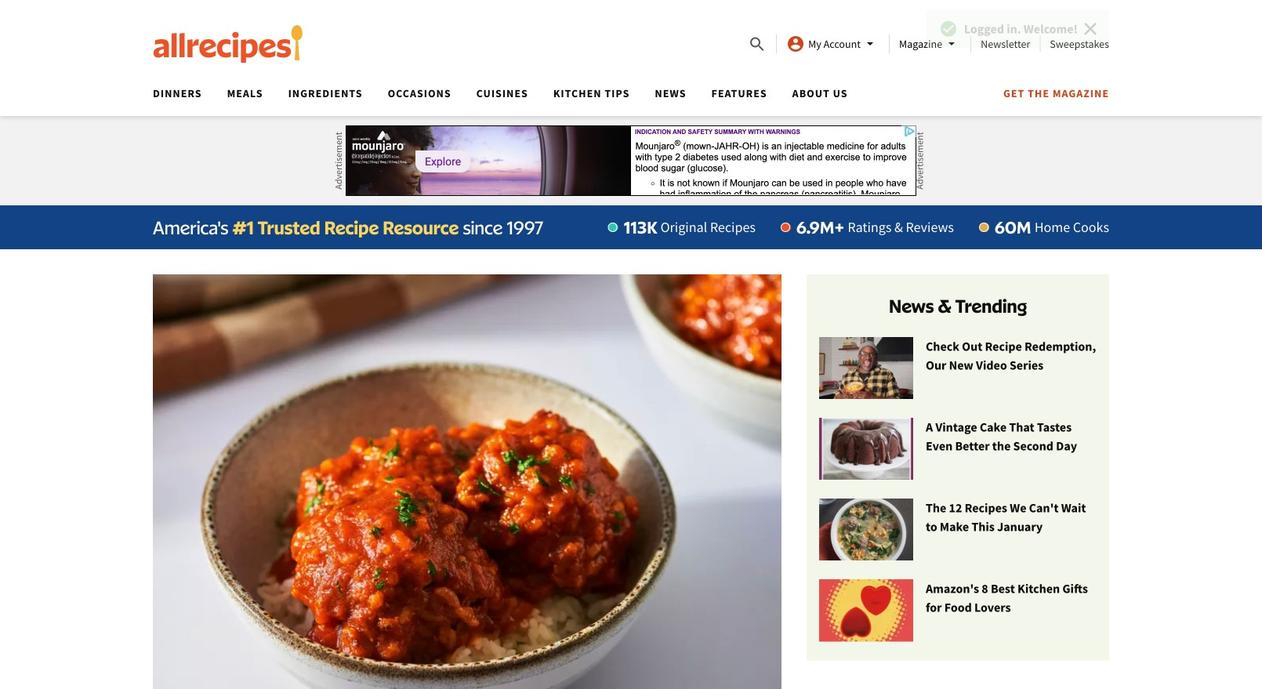 Task type: locate. For each thing, give the bounding box(es) containing it.
melinda's porcupine meatballs image
[[153, 274, 782, 689]]

roscoe hall holding a bowl from the one pan mac n cheese redux recipe image
[[819, 337, 913, 400]]

banner
[[0, 0, 1262, 116]]

account image
[[786, 34, 805, 53]]

navigation
[[140, 82, 1109, 116]]

silivo silicone heart shaped cake pans on a yellow and red ben-day dot background. image
[[819, 579, 913, 642]]



Task type: describe. For each thing, give the bounding box(es) containing it.
tunnel of fudge cake, chocolate bundt cake on cake stand with purple border image
[[819, 418, 913, 481]]

overhead view of italian wedding soup with carrots, greens, orzo pasta and meatballs in a white bowl image
[[819, 499, 913, 561]]

home image
[[153, 25, 303, 63]]

caret_down image
[[942, 34, 961, 53]]

search image
[[748, 35, 767, 54]]

advertisement element
[[346, 125, 916, 196]]

caret_down image
[[861, 34, 880, 53]]



Task type: vqa. For each thing, say whether or not it's contained in the screenshot.
Featuring
no



